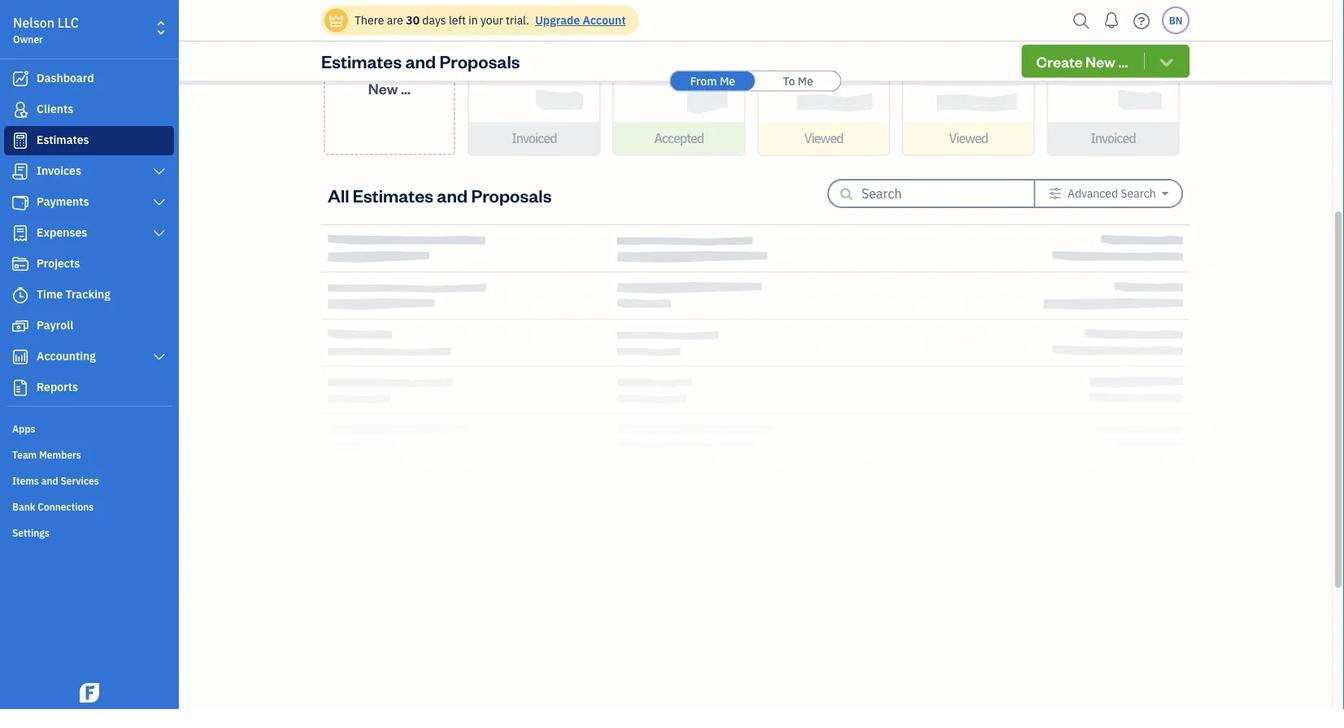 Task type: vqa. For each thing, say whether or not it's contained in the screenshot.
the bottom INVOICE
no



Task type: describe. For each thing, give the bounding box(es) containing it.
estimate image
[[11, 133, 30, 149]]

all
[[328, 183, 349, 207]]

time
[[37, 287, 63, 302]]

invoices link
[[4, 157, 174, 186]]

time tracking
[[37, 287, 111, 302]]

time tracking link
[[4, 281, 174, 310]]

dashboard image
[[11, 71, 30, 87]]

team
[[12, 448, 37, 461]]

2 invoiced from the left
[[1091, 130, 1136, 147]]

from me link
[[670, 71, 755, 91]]

dashboard
[[37, 70, 94, 85]]

nelson llc owner
[[13, 14, 79, 46]]

apps link
[[4, 416, 174, 440]]

bank connections
[[12, 500, 94, 513]]

payments link
[[4, 188, 174, 217]]

chevron large down image for accounting
[[152, 350, 167, 363]]

bn
[[1169, 14, 1183, 27]]

1 horizontal spatial create
[[1036, 52, 1083, 71]]

team members link
[[4, 442, 174, 466]]

estimates and proposals
[[321, 49, 520, 73]]

payment image
[[11, 194, 30, 211]]

projects link
[[4, 250, 174, 279]]

to me link
[[756, 71, 840, 91]]

project image
[[11, 256, 30, 272]]

me for from me
[[720, 73, 735, 88]]

tracking
[[65, 287, 111, 302]]

items and services link
[[4, 468, 174, 492]]

invoice image
[[11, 163, 30, 180]]

settings image
[[1049, 187, 1062, 200]]

days
[[422, 13, 446, 28]]

upgrade
[[535, 13, 580, 28]]

services
[[61, 474, 99, 487]]

chevron large down image for invoices
[[152, 165, 167, 178]]

accepted
[[654, 130, 704, 147]]

money image
[[11, 318, 30, 334]]

invoices
[[37, 163, 81, 178]]

main element
[[0, 0, 220, 709]]

clients
[[37, 101, 73, 116]]

items and services
[[12, 474, 99, 487]]

clients link
[[4, 95, 174, 124]]

new for right create new … dropdown button
[[1086, 52, 1115, 71]]

Search text field
[[861, 181, 1008, 207]]

search
[[1121, 186, 1156, 201]]

to me
[[783, 73, 813, 88]]

payroll
[[37, 318, 73, 333]]

there
[[355, 13, 384, 28]]

chevron large down image for payments
[[152, 196, 167, 209]]

nelson
[[13, 14, 55, 31]]

1 invoiced from the left
[[512, 130, 557, 147]]

bank
[[12, 500, 35, 513]]

1 viewed from the left
[[804, 130, 843, 147]]

0 horizontal spatial create new … button
[[324, 0, 455, 155]]

llc
[[58, 14, 79, 31]]

bank connections link
[[4, 494, 174, 518]]

report image
[[11, 380, 30, 396]]

from me
[[690, 73, 735, 88]]

owner
[[13, 33, 43, 46]]

settings
[[12, 526, 49, 539]]

create new … for right create new … dropdown button
[[1036, 52, 1128, 71]]

and for proposals
[[405, 49, 436, 73]]



Task type: locate. For each thing, give the bounding box(es) containing it.
1 vertical spatial …
[[401, 79, 411, 98]]

proposals
[[440, 49, 520, 73], [471, 183, 552, 207]]

advanced search
[[1068, 186, 1156, 201]]

1 vertical spatial and
[[437, 183, 468, 207]]

expenses link
[[4, 219, 174, 248]]

1 vertical spatial estimates
[[37, 132, 89, 147]]

estimates link
[[4, 126, 174, 155]]

there are 30 days left in your trial. upgrade account
[[355, 13, 626, 28]]

1 chevron large down image from the top
[[152, 165, 167, 178]]

chevron large down image up payments link
[[152, 165, 167, 178]]

team members
[[12, 448, 81, 461]]

viewed down to me link
[[804, 130, 843, 147]]

advanced
[[1068, 186, 1118, 201]]

1 vertical spatial new
[[368, 79, 398, 98]]

estimates for estimates
[[37, 132, 89, 147]]

new for create new … dropdown button to the left
[[368, 79, 398, 98]]

0 horizontal spatial invoiced
[[512, 130, 557, 147]]

chart image
[[11, 349, 30, 365]]

new inside create new …
[[368, 79, 398, 98]]

0 vertical spatial …
[[1118, 52, 1128, 71]]

items
[[12, 474, 39, 487]]

expense image
[[11, 225, 30, 242]]

1 vertical spatial chevron large down image
[[152, 350, 167, 363]]

trial.
[[506, 13, 529, 28]]

new
[[1086, 52, 1115, 71], [368, 79, 398, 98]]

estimates
[[321, 49, 402, 73], [37, 132, 89, 147], [353, 183, 433, 207]]

1 horizontal spatial create new … button
[[1022, 45, 1190, 78]]

create new … down the search 'image'
[[1036, 52, 1128, 71]]

chevron large down image down payments link
[[152, 227, 167, 240]]

reports
[[37, 379, 78, 394]]

2 me from the left
[[798, 73, 813, 88]]

viewed
[[804, 130, 843, 147], [949, 130, 988, 147]]

1 horizontal spatial create new …
[[1036, 52, 1128, 71]]

payments
[[37, 194, 89, 209]]

connections
[[38, 500, 94, 513]]

2 chevron large down image from the top
[[152, 196, 167, 209]]

chevron large down image for expenses
[[152, 227, 167, 240]]

estimates for estimates and proposals
[[321, 49, 402, 73]]

chevron large down image up expenses link
[[152, 196, 167, 209]]

accounting
[[37, 348, 96, 363]]

projects
[[37, 256, 80, 271]]

and for services
[[41, 474, 58, 487]]

client image
[[11, 102, 30, 118]]

create down are in the top left of the page
[[366, 59, 413, 78]]

1 horizontal spatial me
[[798, 73, 813, 88]]

…
[[1118, 52, 1128, 71], [401, 79, 411, 98]]

1 me from the left
[[720, 73, 735, 88]]

all estimates and proposals
[[328, 183, 552, 207]]

new down the estimates and proposals
[[368, 79, 398, 98]]

1 horizontal spatial and
[[405, 49, 436, 73]]

0 horizontal spatial new
[[368, 79, 398, 98]]

search image
[[1068, 9, 1094, 33]]

chevron large down image
[[152, 227, 167, 240], [152, 350, 167, 363]]

0 vertical spatial estimates
[[321, 49, 402, 73]]

create
[[1036, 52, 1083, 71], [366, 59, 413, 78]]

1 horizontal spatial new
[[1086, 52, 1115, 71]]

chevron large down image
[[152, 165, 167, 178], [152, 196, 167, 209]]

upgrade account link
[[532, 13, 626, 28]]

2 chevron large down image from the top
[[152, 350, 167, 363]]

payroll link
[[4, 311, 174, 341]]

estimates down there
[[321, 49, 402, 73]]

and inside items and services link
[[41, 474, 58, 487]]

notifications image
[[1099, 4, 1125, 37]]

members
[[39, 448, 81, 461]]

are
[[387, 13, 403, 28]]

estimates up invoices
[[37, 132, 89, 147]]

chevron large down image inside expenses link
[[152, 227, 167, 240]]

to
[[783, 73, 795, 88]]

… down notifications icon
[[1118, 52, 1128, 71]]

1 vertical spatial proposals
[[471, 183, 552, 207]]

1 horizontal spatial invoiced
[[1091, 130, 1136, 147]]

0 horizontal spatial viewed
[[804, 130, 843, 147]]

estimates inside estimates link
[[37, 132, 89, 147]]

go to help image
[[1129, 9, 1155, 33]]

0 horizontal spatial create
[[366, 59, 413, 78]]

your
[[481, 13, 503, 28]]

create down the search 'image'
[[1036, 52, 1083, 71]]

me right to
[[798, 73, 813, 88]]

expenses
[[37, 225, 87, 240]]

accounting link
[[4, 342, 174, 372]]

1 horizontal spatial …
[[1118, 52, 1128, 71]]

me for to me
[[798, 73, 813, 88]]

0 vertical spatial and
[[405, 49, 436, 73]]

0 horizontal spatial …
[[401, 79, 411, 98]]

0 vertical spatial proposals
[[440, 49, 520, 73]]

… down the estimates and proposals
[[401, 79, 411, 98]]

2 vertical spatial and
[[41, 474, 58, 487]]

freshbooks image
[[76, 683, 102, 703]]

1 chevron large down image from the top
[[152, 227, 167, 240]]

left
[[449, 13, 466, 28]]

0 vertical spatial chevron large down image
[[152, 165, 167, 178]]

new down notifications icon
[[1086, 52, 1115, 71]]

2 horizontal spatial and
[[437, 183, 468, 207]]

create new … for create new … dropdown button to the left
[[366, 59, 413, 98]]

0 horizontal spatial me
[[720, 73, 735, 88]]

0 vertical spatial chevron large down image
[[152, 227, 167, 240]]

chevron large down image up reports link
[[152, 350, 167, 363]]

0 horizontal spatial create new …
[[366, 59, 413, 98]]

viewed up 'search' text field
[[949, 130, 988, 147]]

in
[[469, 13, 478, 28]]

create new … down are in the top left of the page
[[366, 59, 413, 98]]

account
[[583, 13, 626, 28]]

30
[[406, 13, 420, 28]]

2 vertical spatial estimates
[[353, 183, 433, 207]]

chevron large down image inside accounting link
[[152, 350, 167, 363]]

me
[[720, 73, 735, 88], [798, 73, 813, 88]]

0 horizontal spatial and
[[41, 474, 58, 487]]

from
[[690, 73, 717, 88]]

settings link
[[4, 520, 174, 544]]

and
[[405, 49, 436, 73], [437, 183, 468, 207], [41, 474, 58, 487]]

crown image
[[328, 12, 345, 29]]

dashboard link
[[4, 64, 174, 94]]

estimates right all
[[353, 183, 433, 207]]

create new …
[[1036, 52, 1128, 71], [366, 59, 413, 98]]

caretdown image
[[1162, 187, 1168, 200]]

me right from
[[720, 73, 735, 88]]

advanced search button
[[1036, 181, 1181, 207]]

1 vertical spatial chevron large down image
[[152, 196, 167, 209]]

reports link
[[4, 373, 174, 403]]

timer image
[[11, 287, 30, 303]]

apps
[[12, 422, 35, 435]]

1 horizontal spatial viewed
[[949, 130, 988, 147]]

2 viewed from the left
[[949, 130, 988, 147]]

create new … button
[[324, 0, 455, 155], [1022, 45, 1190, 78]]

bn button
[[1162, 7, 1190, 34]]

chevrondown image
[[1157, 53, 1176, 70]]

invoiced
[[512, 130, 557, 147], [1091, 130, 1136, 147]]

0 vertical spatial new
[[1086, 52, 1115, 71]]



